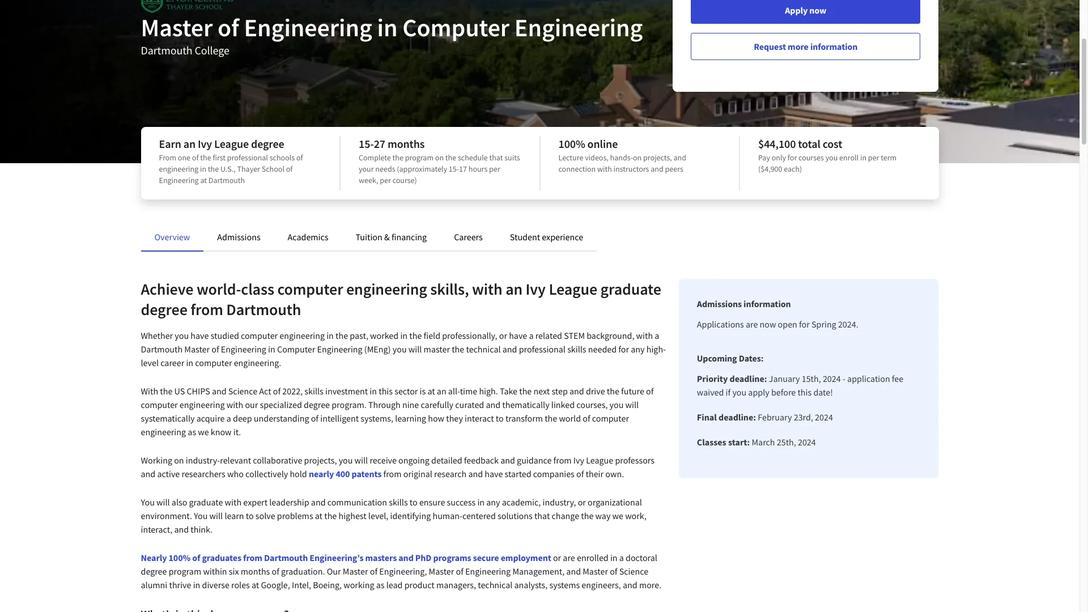 Task type: vqa. For each thing, say whether or not it's contained in the screenshot.
5
no



Task type: locate. For each thing, give the bounding box(es) containing it.
1 vertical spatial professional
[[519, 344, 566, 355]]

six
[[229, 566, 239, 577]]

complete
[[359, 153, 391, 163]]

0 vertical spatial are
[[746, 319, 758, 330]]

and down high.
[[486, 399, 501, 411]]

1 horizontal spatial for
[[788, 153, 797, 163]]

1 horizontal spatial graduate
[[601, 279, 662, 299]]

per inside "$44,100 total cost pay only for courses you enroll in per term ($4,900 each)"
[[869, 153, 880, 163]]

0 vertical spatial league
[[214, 137, 249, 151]]

1 horizontal spatial information
[[811, 41, 858, 52]]

degree up intelligent
[[304, 399, 330, 411]]

2022,
[[283, 386, 303, 397]]

student experience link
[[510, 231, 584, 243]]

27
[[374, 137, 386, 151]]

will up patents
[[355, 455, 368, 466]]

application
[[848, 373, 891, 384]]

ivy inside achieve world-class computer engineering skills, with an ivy league graduate degree from dartmouth
[[526, 279, 546, 299]]

1 vertical spatial projects,
[[304, 455, 337, 466]]

any inside whether you have studied computer engineering in the past, worked in the field professionally, or have a related stem background, with a dartmouth master of engineering in computer engineering (meng) you will master the technical and professional skills needed for any high- level career in computer engineering.
[[631, 344, 645, 355]]

&
[[384, 231, 390, 243]]

success
[[447, 497, 476, 508]]

at inside earn an ivy league degree from one of the first professional schools of engineering in the u.s., thayer school of engineering at dartmouth
[[200, 175, 207, 185]]

2 horizontal spatial ivy
[[574, 455, 585, 466]]

careers
[[454, 231, 483, 243]]

with inside with the us chips and science act of 2022, skills investment in this sector is at an all-time high. take the next step and drive the future of computer engineering with our specialized degree program. through nine carefully curated and thematically linked courses, you will systematically acquire a deep understanding of intelligent systems, learning how they interact to transform the world of computer engineering as we know it.
[[227, 399, 243, 411]]

professional
[[227, 153, 268, 163], [519, 344, 566, 355]]

or inside you will also graduate with expert leadership and communication skills to ensure success in any academic, industry, or organizational environment. you will learn to solve problems at the highest level, identifying human-centered solutions that change the way we work, interact, and think.
[[578, 497, 586, 508]]

or up change
[[578, 497, 586, 508]]

admissions up applications
[[697, 298, 742, 310]]

are for applications
[[746, 319, 758, 330]]

ivy up related
[[526, 279, 546, 299]]

1 vertical spatial any
[[487, 497, 500, 508]]

0 vertical spatial you
[[141, 497, 155, 508]]

1 vertical spatial months
[[241, 566, 270, 577]]

0 horizontal spatial information
[[744, 298, 791, 310]]

deadline: up start:
[[719, 412, 757, 423]]

from inside achieve world-class computer engineering skills, with an ivy league graduate degree from dartmouth
[[191, 299, 223, 320]]

graduate inside achieve world-class computer engineering skills, with an ivy league graduate degree from dartmouth
[[601, 279, 662, 299]]

work,
[[626, 510, 647, 522]]

1 horizontal spatial as
[[376, 580, 385, 591]]

1 horizontal spatial skills
[[389, 497, 408, 508]]

that down industry,
[[535, 510, 550, 522]]

a up high-
[[655, 330, 660, 341]]

you
[[826, 153, 838, 163], [175, 330, 189, 341], [393, 344, 407, 355], [733, 387, 747, 398], [610, 399, 624, 411], [339, 455, 353, 466]]

in inside earn an ivy league degree from one of the first professional schools of engineering in the u.s., thayer school of engineering at dartmouth
[[200, 164, 206, 174]]

and down the feedback
[[469, 468, 483, 480]]

per left term
[[869, 153, 880, 163]]

instructors
[[614, 164, 650, 174]]

projects, inside working on industry-relevant collaborative projects, you will receive ongoing detailed feedback and guidance from ivy league professors and active researchers who collectively hold
[[304, 455, 337, 466]]

each)
[[784, 164, 803, 174]]

1 horizontal spatial professional
[[519, 344, 566, 355]]

dartmouth up graduation.
[[264, 552, 308, 564]]

0 vertical spatial we
[[198, 426, 209, 438]]

interact
[[465, 413, 494, 424]]

skills inside whether you have studied computer engineering in the past, worked in the field professionally, or have a related stem background, with a dartmouth master of engineering in computer engineering (meng) you will master the technical and professional skills needed for any high- level career in computer engineering.
[[568, 344, 587, 355]]

the up needs
[[393, 153, 404, 163]]

you inside with the us chips and science act of 2022, skills investment in this sector is at an all-time high. take the next step and drive the future of computer engineering with our specialized degree program. through nine carefully curated and thematically linked courses, you will systematically acquire a deep understanding of intelligent systems, learning how they interact to transform the world of computer engineering as we know it.
[[610, 399, 624, 411]]

you down cost
[[826, 153, 838, 163]]

2 horizontal spatial or
[[578, 497, 586, 508]]

2 horizontal spatial an
[[506, 279, 523, 299]]

skills down the stem
[[568, 344, 587, 355]]

will left master
[[409, 344, 422, 355]]

google,
[[261, 580, 290, 591]]

any inside you will also graduate with expert leadership and communication skills to ensure success in any academic, industry, or organizational environment. you will learn to solve problems at the highest level, identifying human-centered solutions that change the way we work, interact, and think.
[[487, 497, 500, 508]]

2024 for classes start: march 25th, 2024
[[798, 437, 816, 448]]

or up "management,"
[[553, 552, 562, 564]]

professional up the thayer
[[227, 153, 268, 163]]

original
[[404, 468, 433, 480]]

dartmouth up studied
[[226, 299, 301, 320]]

engineering.
[[234, 357, 281, 369]]

we down organizational in the bottom of the page
[[613, 510, 624, 522]]

1 vertical spatial ivy
[[526, 279, 546, 299]]

who
[[227, 468, 244, 480]]

0 vertical spatial admissions
[[217, 231, 261, 243]]

engineering inside or are enrolled in a doctoral degree program within six months of graduation. our master of engineering, master of engineering management, and master of science alumni thrive in diverse roles at google, intel, boeing, working as lead product managers, technical analysts, systems engineers, and more.
[[466, 566, 511, 577]]

and up the engineering,
[[399, 552, 414, 564]]

you down "worked"
[[393, 344, 407, 355]]

you right if
[[733, 387, 747, 398]]

an up the one
[[184, 137, 196, 151]]

science up the our
[[228, 386, 258, 397]]

we inside you will also graduate with expert leadership and communication skills to ensure success in any academic, industry, or organizational environment. you will learn to solve problems at the highest level, identifying human-centered solutions that change the way we work, interact, and think.
[[613, 510, 624, 522]]

as inside with the us chips and science act of 2022, skills investment in this sector is at an all-time high. take the next step and drive the future of computer engineering with our specialized degree program. through nine carefully curated and thematically linked courses, you will systematically acquire a deep understanding of intelligent systems, learning how they interact to transform the world of computer engineering as we know it.
[[188, 426, 196, 438]]

are for or
[[563, 552, 575, 564]]

college
[[195, 43, 230, 57]]

on inside "100% online lecture videos, hands-on projects, and connection with instructors and peers"
[[633, 153, 642, 163]]

next
[[534, 386, 550, 397]]

1 vertical spatial you
[[194, 510, 208, 522]]

0 horizontal spatial have
[[191, 330, 209, 341]]

on inside working on industry-relevant collaborative projects, you will receive ongoing detailed feedback and guidance from ivy league professors and active researchers who collectively hold
[[174, 455, 184, 466]]

2 horizontal spatial skills
[[568, 344, 587, 355]]

per right hours
[[489, 164, 501, 174]]

specialized
[[260, 399, 302, 411]]

you up the nearly 400 patents link
[[339, 455, 353, 466]]

technical down professionally,
[[466, 344, 501, 355]]

apply now
[[786, 5, 827, 16]]

$44,100
[[759, 137, 796, 151]]

with up deep
[[227, 399, 243, 411]]

0 horizontal spatial skills
[[305, 386, 324, 397]]

professional inside earn an ivy league degree from one of the first professional schools of engineering in the u.s., thayer school of engineering at dartmouth
[[227, 153, 268, 163]]

league inside earn an ivy league degree from one of the first professional schools of engineering in the u.s., thayer school of engineering at dartmouth
[[214, 137, 249, 151]]

technical down secure
[[478, 580, 513, 591]]

this inside with the us chips and science act of 2022, skills investment in this sector is at an all-time high. take the next step and drive the future of computer engineering with our specialized degree program. through nine carefully curated and thematically linked courses, you will systematically acquire a deep understanding of intelligent systems, learning how they interact to transform the world of computer engineering as we know it.
[[379, 386, 393, 397]]

computer up engineering. on the left bottom
[[241, 330, 278, 341]]

needs
[[376, 164, 396, 174]]

(approximately
[[397, 164, 447, 174]]

as down systematically
[[188, 426, 196, 438]]

engineering down the one
[[159, 164, 199, 174]]

ivy up companies
[[574, 455, 585, 466]]

1 horizontal spatial projects,
[[644, 153, 672, 163]]

2 horizontal spatial to
[[496, 413, 504, 424]]

master
[[141, 12, 213, 43], [184, 344, 210, 355], [343, 566, 368, 577], [429, 566, 454, 577], [583, 566, 608, 577]]

2 horizontal spatial per
[[869, 153, 880, 163]]

0 vertical spatial or
[[499, 330, 507, 341]]

you
[[141, 497, 155, 508], [194, 510, 208, 522]]

0 horizontal spatial 100%
[[169, 552, 191, 564]]

0 vertical spatial projects,
[[644, 153, 672, 163]]

to up identifying
[[410, 497, 418, 508]]

0 vertical spatial to
[[496, 413, 504, 424]]

videos,
[[585, 153, 609, 163]]

nearly
[[309, 468, 334, 480]]

1 vertical spatial deadline:
[[719, 412, 757, 423]]

program up (approximately
[[405, 153, 434, 163]]

on up instructors
[[633, 153, 642, 163]]

have down the feedback
[[485, 468, 503, 480]]

lead
[[387, 580, 403, 591]]

months inside or are enrolled in a doctoral degree program within six months of graduation. our master of engineering, master of engineering management, and master of science alumni thrive in diverse roles at google, intel, boeing, working as lead product managers, technical analysts, systems engineers, and more.
[[241, 566, 270, 577]]

have left studied
[[191, 330, 209, 341]]

level,
[[368, 510, 389, 522]]

1 vertical spatial computer
[[277, 344, 315, 355]]

0 horizontal spatial on
[[174, 455, 184, 466]]

industry,
[[543, 497, 576, 508]]

0 vertical spatial technical
[[466, 344, 501, 355]]

2 vertical spatial league
[[586, 455, 614, 466]]

are left the enrolled
[[563, 552, 575, 564]]

are inside or are enrolled in a doctoral degree program within six months of graduation. our master of engineering, master of engineering management, and master of science alumni thrive in diverse roles at google, intel, boeing, working as lead product managers, technical analysts, systems engineers, and more.
[[563, 552, 575, 564]]

or right professionally,
[[499, 330, 507, 341]]

their
[[586, 468, 604, 480]]

the left past,
[[336, 330, 348, 341]]

ivy right earn
[[198, 137, 212, 151]]

0 vertical spatial science
[[228, 386, 258, 397]]

league up first
[[214, 137, 249, 151]]

1 vertical spatial skills
[[305, 386, 324, 397]]

0 horizontal spatial are
[[563, 552, 575, 564]]

admissions up class
[[217, 231, 261, 243]]

deadline:
[[730, 373, 768, 384], [719, 412, 757, 423]]

field
[[424, 330, 441, 341]]

course)
[[393, 175, 417, 185]]

degree down "nearly"
[[141, 566, 167, 577]]

admissions for admissions information
[[697, 298, 742, 310]]

on
[[435, 153, 444, 163], [633, 153, 642, 163], [174, 455, 184, 466]]

or
[[499, 330, 507, 341], [578, 497, 586, 508], [553, 552, 562, 564]]

more.
[[640, 580, 662, 591]]

2024 left - in the bottom of the page
[[823, 373, 841, 384]]

engineering inside earn an ivy league degree from one of the first professional schools of engineering in the u.s., thayer school of engineering at dartmouth
[[159, 164, 199, 174]]

an down student
[[506, 279, 523, 299]]

0 horizontal spatial months
[[241, 566, 270, 577]]

1 vertical spatial or
[[578, 497, 586, 508]]

from up companies
[[554, 455, 572, 466]]

1 horizontal spatial computer
[[403, 12, 510, 43]]

with right skills,
[[472, 279, 503, 299]]

degree up the whether
[[141, 299, 188, 320]]

now right the apply
[[810, 5, 827, 16]]

master inside master of engineering in computer engineering dartmouth college
[[141, 12, 213, 43]]

on up (approximately
[[435, 153, 444, 163]]

1 vertical spatial per
[[489, 164, 501, 174]]

an inside earn an ivy league degree from one of the first professional schools of engineering in the u.s., thayer school of engineering at dartmouth
[[184, 137, 196, 151]]

0 horizontal spatial an
[[184, 137, 196, 151]]

nearly 400 patents from original research and have started companies of their own.
[[309, 468, 624, 480]]

with up high-
[[637, 330, 653, 341]]

the
[[200, 153, 211, 163], [393, 153, 404, 163], [446, 153, 457, 163], [208, 164, 219, 174], [336, 330, 348, 341], [410, 330, 422, 341], [452, 344, 465, 355], [160, 386, 173, 397], [520, 386, 532, 397], [607, 386, 620, 397], [545, 413, 558, 424], [324, 510, 337, 522], [581, 510, 594, 522]]

environment.
[[141, 510, 192, 522]]

dartmouth inside achieve world-class computer engineering skills, with an ivy league graduate degree from dartmouth
[[226, 299, 301, 320]]

from up studied
[[191, 299, 223, 320]]

per
[[869, 153, 880, 163], [489, 164, 501, 174], [380, 175, 391, 185]]

0 horizontal spatial program
[[169, 566, 201, 577]]

0 vertical spatial that
[[490, 153, 503, 163]]

from
[[159, 153, 176, 163]]

we down acquire
[[198, 426, 209, 438]]

engineering down systematically
[[141, 426, 186, 438]]

problems
[[277, 510, 313, 522]]

active
[[157, 468, 180, 480]]

transform
[[506, 413, 543, 424]]

1 vertical spatial we
[[613, 510, 624, 522]]

high-
[[647, 344, 666, 355]]

of
[[218, 12, 239, 43], [192, 153, 199, 163], [297, 153, 303, 163], [286, 164, 293, 174], [212, 344, 219, 355], [273, 386, 281, 397], [647, 386, 654, 397], [311, 413, 319, 424], [583, 413, 591, 424], [577, 468, 584, 480], [192, 552, 200, 564], [272, 566, 279, 577], [370, 566, 378, 577], [456, 566, 464, 577], [610, 566, 618, 577]]

an left all-
[[437, 386, 447, 397]]

you inside january 15th, 2024 - application fee waived if you apply before this date!
[[733, 387, 747, 398]]

0 horizontal spatial ivy
[[198, 137, 212, 151]]

science inside or are enrolled in a doctoral degree program within six months of graduation. our master of engineering, master of engineering management, and master of science alumni thrive in diverse roles at google, intel, boeing, working as lead product managers, technical analysts, systems engineers, and more.
[[620, 566, 649, 577]]

1 horizontal spatial admissions
[[697, 298, 742, 310]]

0 horizontal spatial we
[[198, 426, 209, 438]]

skills right 2022,
[[305, 386, 324, 397]]

0 vertical spatial skills
[[568, 344, 587, 355]]

engineering's
[[310, 552, 364, 564]]

1 horizontal spatial now
[[810, 5, 827, 16]]

peers
[[665, 164, 684, 174]]

0 vertical spatial computer
[[403, 12, 510, 43]]

march
[[752, 437, 776, 448]]

0 vertical spatial professional
[[227, 153, 268, 163]]

companies
[[534, 468, 575, 480]]

league up the stem
[[549, 279, 598, 299]]

computer inside master of engineering in computer engineering dartmouth college
[[403, 12, 510, 43]]

and up problems
[[311, 497, 326, 508]]

with up 'learn'
[[225, 497, 242, 508]]

as left lead
[[376, 580, 385, 591]]

0 horizontal spatial you
[[141, 497, 155, 508]]

information up applications are now open for spring 2024.
[[744, 298, 791, 310]]

this down 15th,
[[798, 387, 812, 398]]

skills for problems
[[389, 497, 408, 508]]

the down linked
[[545, 413, 558, 424]]

ensure
[[420, 497, 445, 508]]

1 vertical spatial as
[[376, 580, 385, 591]]

with inside "100% online lecture videos, hands-on projects, and connection with instructors and peers"
[[598, 164, 612, 174]]

1 horizontal spatial program
[[405, 153, 434, 163]]

months inside 15-27 months complete the program on the schedule that suits your needs (approximately 15-17 hours per week, per course)
[[388, 137, 425, 151]]

graduate up background,
[[601, 279, 662, 299]]

you down the future at the right bottom
[[610, 399, 624, 411]]

2024 for final deadline: february 23rd, 2024
[[815, 412, 834, 423]]

will left 'learn'
[[210, 510, 223, 522]]

technical inside or are enrolled in a doctoral degree program within six months of graduation. our master of engineering, master of engineering management, and master of science alumni thrive in diverse roles at google, intel, boeing, working as lead product managers, technical analysts, systems engineers, and more.
[[478, 580, 513, 591]]

league
[[214, 137, 249, 151], [549, 279, 598, 299], [586, 455, 614, 466]]

0 vertical spatial for
[[788, 153, 797, 163]]

100% right "nearly"
[[169, 552, 191, 564]]

the down professionally,
[[452, 344, 465, 355]]

level
[[141, 357, 159, 369]]

this up 'through'
[[379, 386, 393, 397]]

deadline: up apply
[[730, 373, 768, 384]]

hours
[[469, 164, 488, 174]]

100% up the lecture
[[559, 137, 586, 151]]

of inside master of engineering in computer engineering dartmouth college
[[218, 12, 239, 43]]

2024 right 23rd,
[[815, 412, 834, 423]]

0 horizontal spatial graduate
[[189, 497, 223, 508]]

1 vertical spatial science
[[620, 566, 649, 577]]

0 vertical spatial program
[[405, 153, 434, 163]]

projects, up peers
[[644, 153, 672, 163]]

2 horizontal spatial for
[[800, 319, 810, 330]]

0 vertical spatial any
[[631, 344, 645, 355]]

1 vertical spatial program
[[169, 566, 201, 577]]

0 horizontal spatial as
[[188, 426, 196, 438]]

for
[[788, 153, 797, 163], [800, 319, 810, 330], [619, 344, 629, 355]]

0 horizontal spatial to
[[246, 510, 254, 522]]

engineering up "worked"
[[346, 279, 427, 299]]

will
[[409, 344, 422, 355], [626, 399, 639, 411], [355, 455, 368, 466], [157, 497, 170, 508], [210, 510, 223, 522]]

skills inside you will also graduate with expert leadership and communication skills to ensure success in any academic, industry, or organizational environment. you will learn to solve problems at the highest level, identifying human-centered solutions that change the way we work, interact, and think.
[[389, 497, 408, 508]]

past,
[[350, 330, 369, 341]]

have
[[191, 330, 209, 341], [509, 330, 528, 341], [485, 468, 503, 480]]

that
[[490, 153, 503, 163], [535, 510, 550, 522]]

0 horizontal spatial computer
[[277, 344, 315, 355]]

a inside with the us chips and science act of 2022, skills investment in this sector is at an all-time high. take the next step and drive the future of computer engineering with our specialized degree program. through nine carefully curated and thematically linked courses, you will systematically acquire a deep understanding of intelligent systems, learning how they interact to transform the world of computer engineering as we know it.
[[227, 413, 231, 424]]

2 vertical spatial 2024
[[798, 437, 816, 448]]

researchers
[[182, 468, 226, 480]]

1 vertical spatial to
[[410, 497, 418, 508]]

0 horizontal spatial admissions
[[217, 231, 261, 243]]

apply
[[786, 5, 808, 16]]

0 vertical spatial deadline:
[[730, 373, 768, 384]]

program
[[405, 153, 434, 163], [169, 566, 201, 577]]

dartmouth inside earn an ivy league degree from one of the first professional schools of engineering in the u.s., thayer school of engineering at dartmouth
[[209, 175, 245, 185]]

as inside or are enrolled in a doctoral degree program within six months of graduation. our master of engineering, master of engineering management, and master of science alumni thrive in diverse roles at google, intel, boeing, working as lead product managers, technical analysts, systems engineers, and more.
[[376, 580, 385, 591]]

for up each)
[[788, 153, 797, 163]]

15- down schedule
[[449, 164, 459, 174]]

computer down academics
[[278, 279, 343, 299]]

with inside achieve world-class computer engineering skills, with an ivy league graduate degree from dartmouth
[[472, 279, 503, 299]]

the up 'thematically' at the bottom
[[520, 386, 532, 397]]

dartmouth left "college"
[[141, 43, 193, 57]]

0 horizontal spatial for
[[619, 344, 629, 355]]

engineering,
[[380, 566, 427, 577]]

0 vertical spatial 2024
[[823, 373, 841, 384]]

fee
[[892, 373, 904, 384]]

0 horizontal spatial or
[[499, 330, 507, 341]]

months up roles
[[241, 566, 270, 577]]

1 horizontal spatial 100%
[[559, 137, 586, 151]]

0 vertical spatial months
[[388, 137, 425, 151]]

0 vertical spatial now
[[810, 5, 827, 16]]

0 vertical spatial 15-
[[359, 137, 374, 151]]

science down doctoral
[[620, 566, 649, 577]]

2 vertical spatial or
[[553, 552, 562, 564]]

nearly 100% of graduates from dartmouth engineering's masters and phd programs secure employment link
[[141, 552, 552, 564]]

to down expert
[[246, 510, 254, 522]]

0 vertical spatial ivy
[[198, 137, 212, 151]]

computer
[[403, 12, 510, 43], [277, 344, 315, 355]]

engineers,
[[582, 580, 621, 591]]

for right open
[[800, 319, 810, 330]]

that inside you will also graduate with expert leadership and communication skills to ensure success in any academic, industry, or organizational environment. you will learn to solve problems at the highest level, identifying human-centered solutions that change the way we work, interact, and think.
[[535, 510, 550, 522]]

the left us
[[160, 386, 173, 397]]

career
[[161, 357, 184, 369]]

1 horizontal spatial on
[[435, 153, 444, 163]]

are down admissions information
[[746, 319, 758, 330]]

0 horizontal spatial science
[[228, 386, 258, 397]]

at inside or are enrolled in a doctoral degree program within six months of graduation. our master of engineering, master of engineering management, and master of science alumni thrive in diverse roles at google, intel, boeing, working as lead product managers, technical analysts, systems engineers, and more.
[[252, 580, 259, 591]]

will down the future at the right bottom
[[626, 399, 639, 411]]

needed
[[588, 344, 617, 355]]

computer inside achieve world-class computer engineering skills, with an ivy league graduate degree from dartmouth
[[278, 279, 343, 299]]

2 vertical spatial an
[[437, 386, 447, 397]]

priority
[[697, 373, 728, 384]]

date!
[[814, 387, 834, 398]]

skills inside with the us chips and science act of 2022, skills investment in this sector is at an all-time high. take the next step and drive the future of computer engineering with our specialized degree program. through nine carefully curated and thematically linked courses, you will systematically acquire a deep understanding of intelligent systems, learning how they interact to transform the world of computer engineering as we know it.
[[305, 386, 324, 397]]

0 horizontal spatial any
[[487, 497, 500, 508]]

0 horizontal spatial per
[[380, 175, 391, 185]]

graduate inside you will also graduate with expert leadership and communication skills to ensure success in any academic, industry, or organizational environment. you will learn to solve problems at the highest level, identifying human-centered solutions that change the way we work, interact, and think.
[[189, 497, 223, 508]]

0 horizontal spatial now
[[760, 319, 777, 330]]

1 vertical spatial now
[[760, 319, 777, 330]]

1 horizontal spatial or
[[553, 552, 562, 564]]

1 horizontal spatial 15-
[[449, 164, 459, 174]]

our
[[327, 566, 341, 577]]

of inside whether you have studied computer engineering in the past, worked in the field professionally, or have a related stem background, with a dartmouth master of engineering in computer engineering (meng) you will master the technical and professional skills needed for any high- level career in computer engineering.
[[212, 344, 219, 355]]

$44,100 total cost pay only for courses you enroll in per term ($4,900 each)
[[759, 137, 897, 174]]

15-
[[359, 137, 374, 151], [449, 164, 459, 174]]

0 horizontal spatial this
[[379, 386, 393, 397]]

projects,
[[644, 153, 672, 163], [304, 455, 337, 466]]

league up their
[[586, 455, 614, 466]]

1 horizontal spatial any
[[631, 344, 645, 355]]

earn an ivy league degree from one of the first professional schools of engineering in the u.s., thayer school of engineering at dartmouth
[[159, 137, 303, 185]]

this
[[379, 386, 393, 397], [798, 387, 812, 398]]

high.
[[479, 386, 498, 397]]

0 horizontal spatial professional
[[227, 153, 268, 163]]

online
[[588, 137, 618, 151]]

graduate right also
[[189, 497, 223, 508]]

program inside or are enrolled in a doctoral degree program within six months of graduation. our master of engineering, master of engineering management, and master of science alumni thrive in diverse roles at google, intel, boeing, working as lead product managers, technical analysts, systems engineers, and more.
[[169, 566, 201, 577]]

earn
[[159, 137, 181, 151]]

enrolled
[[577, 552, 609, 564]]



Task type: describe. For each thing, give the bounding box(es) containing it.
courses,
[[577, 399, 608, 411]]

degree inside with the us chips and science act of 2022, skills investment in this sector is at an all-time high. take the next step and drive the future of computer engineering with our specialized degree program. through nine carefully curated and thematically linked courses, you will systematically acquire a deep understanding of intelligent systems, learning how they interact to transform the world of computer engineering as we know it.
[[304, 399, 330, 411]]

with inside whether you have studied computer engineering in the past, worked in the field professionally, or have a related stem background, with a dartmouth master of engineering in computer engineering (meng) you will master the technical and professional skills needed for any high- level career in computer engineering.
[[637, 330, 653, 341]]

2 horizontal spatial have
[[509, 330, 528, 341]]

background,
[[587, 330, 635, 341]]

and inside whether you have studied computer engineering in the past, worked in the field professionally, or have a related stem background, with a dartmouth master of engineering in computer engineering (meng) you will master the technical and professional skills needed for any high- level career in computer engineering.
[[503, 344, 517, 355]]

computer inside whether you have studied computer engineering in the past, worked in the field professionally, or have a related stem background, with a dartmouth master of engineering in computer engineering (meng) you will master the technical and professional skills needed for any high- level career in computer engineering.
[[277, 344, 315, 355]]

admissions link
[[217, 231, 261, 243]]

technical inside whether you have studied computer engineering in the past, worked in the field professionally, or have a related stem background, with a dartmouth master of engineering in computer engineering (meng) you will master the technical and professional skills needed for any high- level career in computer engineering.
[[466, 344, 501, 355]]

for inside whether you have studied computer engineering in the past, worked in the field professionally, or have a related stem background, with a dartmouth master of engineering in computer engineering (meng) you will master the technical and professional skills needed for any high- level career in computer engineering.
[[619, 344, 629, 355]]

ivy inside earn an ivy league degree from one of the first professional schools of engineering in the u.s., thayer school of engineering at dartmouth
[[198, 137, 212, 151]]

thrive
[[169, 580, 191, 591]]

stem
[[564, 330, 585, 341]]

week,
[[359, 175, 379, 185]]

through
[[369, 399, 401, 411]]

systems, learning
[[361, 413, 426, 424]]

you inside working on industry-relevant collaborative projects, you will receive ongoing detailed feedback and guidance from ivy league professors and active researchers who collectively hold
[[339, 455, 353, 466]]

research
[[434, 468, 467, 480]]

0 horizontal spatial 15-
[[359, 137, 374, 151]]

time
[[460, 386, 478, 397]]

alumni
[[141, 580, 167, 591]]

the right 'drive'
[[607, 386, 620, 397]]

25th,
[[777, 437, 797, 448]]

curated
[[455, 399, 484, 411]]

that inside 15-27 months complete the program on the schedule that suits your needs (approximately 15-17 hours per week, per course)
[[490, 153, 503, 163]]

at inside with the us chips and science act of 2022, skills investment in this sector is at an all-time high. take the next step and drive the future of computer engineering with our specialized degree program. through nine carefully curated and thematically linked courses, you will systematically acquire a deep understanding of intelligent systems, learning how they interact to transform the world of computer engineering as we know it.
[[428, 386, 435, 397]]

deadline: for priority
[[730, 373, 768, 384]]

and up systems
[[567, 566, 581, 577]]

programs
[[433, 552, 472, 564]]

league inside achieve world-class computer engineering skills, with an ivy league graduate degree from dartmouth
[[549, 279, 598, 299]]

will inside with the us chips and science act of 2022, skills investment in this sector is at an all-time high. take the next step and drive the future of computer engineering with our specialized degree program. through nine carefully curated and thematically linked courses, you will systematically acquire a deep understanding of intelligent systems, learning how they interact to transform the world of computer engineering as we know it.
[[626, 399, 639, 411]]

think.
[[191, 524, 213, 535]]

intel,
[[292, 580, 311, 591]]

from up roles
[[243, 552, 263, 564]]

school
[[262, 164, 285, 174]]

dartmouth inside whether you have studied computer engineering in the past, worked in the field professionally, or have a related stem background, with a dartmouth master of engineering in computer engineering (meng) you will master the technical and professional skills needed for any high- level career in computer engineering.
[[141, 344, 183, 355]]

more
[[788, 41, 809, 52]]

or are enrolled in a doctoral degree program within six months of graduation. our master of engineering, master of engineering management, and master of science alumni thrive in diverse roles at google, intel, boeing, working as lead product managers, technical analysts, systems engineers, and more.
[[141, 552, 664, 591]]

and down working
[[141, 468, 155, 480]]

connection
[[559, 164, 596, 174]]

1 vertical spatial information
[[744, 298, 791, 310]]

within
[[203, 566, 227, 577]]

100% inside "100% online lecture videos, hands-on projects, and connection with instructors and peers"
[[559, 137, 586, 151]]

receive
[[370, 455, 397, 466]]

from down receive
[[384, 468, 402, 480]]

tuition & financing link
[[356, 231, 427, 243]]

feedback
[[464, 455, 499, 466]]

we inside with the us chips and science act of 2022, skills investment in this sector is at an all-time high. take the next step and drive the future of computer engineering with our specialized degree program. through nine carefully curated and thematically linked courses, you will systematically acquire a deep understanding of intelligent systems, learning how they interact to transform the world of computer engineering as we know it.
[[198, 426, 209, 438]]

how
[[428, 413, 445, 424]]

from inside working on industry-relevant collaborative projects, you will receive ongoing detailed feedback and guidance from ivy league professors and active researchers who collectively hold
[[554, 455, 572, 466]]

15-27 months complete the program on the schedule that suits your needs (approximately 15-17 hours per week, per course)
[[359, 137, 520, 185]]

term
[[881, 153, 897, 163]]

the left highest
[[324, 510, 337, 522]]

schools
[[270, 153, 295, 163]]

also
[[172, 497, 187, 508]]

and right chips at the bottom left of page
[[212, 386, 227, 397]]

final
[[697, 412, 717, 423]]

and left think.
[[174, 524, 189, 535]]

program.
[[332, 399, 367, 411]]

skills,
[[431, 279, 469, 299]]

2 vertical spatial per
[[380, 175, 391, 185]]

the left field
[[410, 330, 422, 341]]

($4,900
[[759, 164, 783, 174]]

will inside whether you have studied computer engineering in the past, worked in the field professionally, or have a related stem background, with a dartmouth master of engineering in computer engineering (meng) you will master the technical and professional skills needed for any high- level career in computer engineering.
[[409, 344, 422, 355]]

management,
[[513, 566, 565, 577]]

know
[[211, 426, 232, 438]]

and left more.
[[623, 580, 638, 591]]

and left peers
[[651, 164, 664, 174]]

started
[[505, 468, 532, 480]]

or inside whether you have studied computer engineering in the past, worked in the field professionally, or have a related stem background, with a dartmouth master of engineering in computer engineering (meng) you will master the technical and professional skills needed for any high- level career in computer engineering.
[[499, 330, 507, 341]]

the left first
[[200, 153, 211, 163]]

will inside working on industry-relevant collaborative projects, you will receive ongoing detailed feedback and guidance from ivy league professors and active researchers who collectively hold
[[355, 455, 368, 466]]

act
[[259, 386, 271, 397]]

ivy inside working on industry-relevant collaborative projects, you will receive ongoing detailed feedback and guidance from ivy league professors and active researchers who collectively hold
[[574, 455, 585, 466]]

academics link
[[288, 231, 329, 243]]

patents
[[352, 468, 382, 480]]

degree inside or are enrolled in a doctoral degree program within six months of graduation. our master of engineering, master of engineering management, and master of science alumni thrive in diverse roles at google, intel, boeing, working as lead product managers, technical analysts, systems engineers, and more.
[[141, 566, 167, 577]]

in inside "$44,100 total cost pay only for courses you enroll in per term ($4,900 each)"
[[861, 153, 867, 163]]

financing
[[392, 231, 427, 243]]

information inside button
[[811, 41, 858, 52]]

centered
[[463, 510, 496, 522]]

communication
[[328, 497, 387, 508]]

employment
[[501, 552, 552, 564]]

interact,
[[141, 524, 172, 535]]

future
[[622, 386, 645, 397]]

projects, inside "100% online lecture videos, hands-on projects, and connection with instructors and peers"
[[644, 153, 672, 163]]

whether
[[141, 330, 173, 341]]

apply now button
[[691, 0, 921, 24]]

if
[[726, 387, 731, 398]]

professionally,
[[442, 330, 498, 341]]

1 vertical spatial for
[[800, 319, 810, 330]]

start:
[[729, 437, 750, 448]]

1 horizontal spatial to
[[410, 497, 418, 508]]

they
[[446, 413, 463, 424]]

at inside you will also graduate with expert leadership and communication skills to ensure success in any academic, industry, or organizational environment. you will learn to solve problems at the highest level, identifying human-centered solutions that change the way we work, interact, and think.
[[315, 510, 323, 522]]

(meng)
[[365, 344, 391, 355]]

engineering inside achieve world-class computer engineering skills, with an ivy league graduate degree from dartmouth
[[346, 279, 427, 299]]

to inside with the us chips and science act of 2022, skills investment in this sector is at an all-time high. take the next step and drive the future of computer engineering with our specialized degree program. through nine carefully curated and thematically linked courses, you will systematically acquire a deep understanding of intelligent systems, learning how they interact to transform the world of computer engineering as we know it.
[[496, 413, 504, 424]]

or inside or are enrolled in a doctoral degree program within six months of graduation. our master of engineering, master of engineering management, and master of science alumni thrive in diverse roles at google, intel, boeing, working as lead product managers, technical analysts, systems engineers, and more.
[[553, 552, 562, 564]]

final deadline: february 23rd, 2024
[[697, 412, 834, 423]]

request more information button
[[691, 33, 921, 60]]

science inside with the us chips and science act of 2022, skills investment in this sector is at an all-time high. take the next step and drive the future of computer engineering with our specialized degree program. through nine carefully curated and thematically linked courses, you will systematically acquire a deep understanding of intelligent systems, learning how they interact to transform the world of computer engineering as we know it.
[[228, 386, 258, 397]]

a inside or are enrolled in a doctoral degree program within six months of graduation. our master of engineering, master of engineering management, and master of science alumni thrive in diverse roles at google, intel, boeing, working as lead product managers, technical analysts, systems engineers, and more.
[[620, 552, 624, 564]]

deadline: for final
[[719, 412, 757, 423]]

in inside with the us chips and science act of 2022, skills investment in this sector is at an all-time high. take the next step and drive the future of computer engineering with our specialized degree program. through nine carefully curated and thematically linked courses, you will systematically acquire a deep understanding of intelligent systems, learning how they interact to transform the world of computer engineering as we know it.
[[370, 386, 377, 397]]

you inside "$44,100 total cost pay only for courses you enroll in per term ($4,900 each)"
[[826, 153, 838, 163]]

dartmouth inside master of engineering in computer engineering dartmouth college
[[141, 43, 193, 57]]

with inside you will also graduate with expert leadership and communication skills to ensure success in any academic, industry, or organizational environment. you will learn to solve problems at the highest level, identifying human-centered solutions that change the way we work, interact, and think.
[[225, 497, 242, 508]]

admissions for admissions
[[217, 231, 261, 243]]

and up peers
[[674, 153, 687, 163]]

january
[[769, 373, 800, 384]]

computer up systematically
[[141, 399, 178, 411]]

waived
[[697, 387, 724, 398]]

sector
[[395, 386, 418, 397]]

master inside whether you have studied computer engineering in the past, worked in the field professionally, or have a related stem background, with a dartmouth master of engineering in computer engineering (meng) you will master the technical and professional skills needed for any high- level career in computer engineering.
[[184, 344, 210, 355]]

master of engineering in computer engineering dartmouth college
[[141, 12, 643, 57]]

experience
[[542, 231, 584, 243]]

computer down courses,
[[592, 413, 629, 424]]

2024 inside january 15th, 2024 - application fee waived if you apply before this date!
[[823, 373, 841, 384]]

us
[[174, 386, 185, 397]]

chips
[[187, 386, 210, 397]]

in inside master of engineering in computer engineering dartmouth college
[[377, 12, 398, 43]]

the down first
[[208, 164, 219, 174]]

academics
[[288, 231, 329, 243]]

phd
[[416, 552, 432, 564]]

boeing,
[[313, 580, 342, 591]]

skills for drive
[[305, 386, 324, 397]]

league inside working on industry-relevant collaborative projects, you will receive ongoing detailed feedback and guidance from ivy league professors and active researchers who collectively hold
[[586, 455, 614, 466]]

applications
[[697, 319, 744, 330]]

you right the whether
[[175, 330, 189, 341]]

program inside 15-27 months complete the program on the schedule that suits your needs (approximately 15-17 hours per week, per course)
[[405, 153, 434, 163]]

an inside achieve world-class computer engineering skills, with an ivy league graduate degree from dartmouth
[[506, 279, 523, 299]]

product
[[405, 580, 435, 591]]

in inside you will also graduate with expert leadership and communication skills to ensure success in any academic, industry, or organizational environment. you will learn to solve problems at the highest level, identifying human-centered solutions that change the way we work, interact, and think.
[[478, 497, 485, 508]]

the left "way"
[[581, 510, 594, 522]]

you will also graduate with expert leadership and communication skills to ensure success in any academic, industry, or organizational environment. you will learn to solve problems at the highest level, identifying human-centered solutions that change the way we work, interact, and think.
[[141, 497, 647, 535]]

will up environment.
[[157, 497, 170, 508]]

15th,
[[802, 373, 822, 384]]

and up started
[[501, 455, 515, 466]]

a left related
[[529, 330, 534, 341]]

professors
[[616, 455, 655, 466]]

nearly
[[141, 552, 167, 564]]

overview
[[155, 231, 190, 243]]

only
[[772, 153, 787, 163]]

engineering down chips at the bottom left of page
[[180, 399, 225, 411]]

for inside "$44,100 total cost pay only for courses you enroll in per term ($4,900 each)"
[[788, 153, 797, 163]]

an inside with the us chips and science act of 2022, skills investment in this sector is at an all-time high. take the next step and drive the future of computer engineering with our specialized degree program. through nine carefully curated and thematically linked courses, you will systematically acquire a deep understanding of intelligent systems, learning how they interact to transform the world of computer engineering as we know it.
[[437, 386, 447, 397]]

pay
[[759, 153, 771, 163]]

masters
[[365, 552, 397, 564]]

and right step
[[570, 386, 584, 397]]

change
[[552, 510, 580, 522]]

nine
[[403, 399, 419, 411]]

1 horizontal spatial have
[[485, 468, 503, 480]]

this inside january 15th, 2024 - application fee waived if you apply before this date!
[[798, 387, 812, 398]]

academic,
[[502, 497, 541, 508]]

engineering inside earn an ivy league degree from one of the first professional schools of engineering in the u.s., thayer school of engineering at dartmouth
[[159, 175, 199, 185]]

understanding
[[254, 413, 309, 424]]

2 vertical spatial to
[[246, 510, 254, 522]]

professional inside whether you have studied computer engineering in the past, worked in the field professionally, or have a related stem background, with a dartmouth master of engineering in computer engineering (meng) you will master the technical and professional skills needed for any high- level career in computer engineering.
[[519, 344, 566, 355]]

1 vertical spatial 100%
[[169, 552, 191, 564]]

degree inside earn an ivy league degree from one of the first professional schools of engineering in the u.s., thayer school of engineering at dartmouth
[[251, 137, 284, 151]]

world-
[[197, 279, 241, 299]]

on inside 15-27 months complete the program on the schedule that suits your needs (approximately 15-17 hours per week, per course)
[[435, 153, 444, 163]]

spring
[[812, 319, 837, 330]]

computer down studied
[[195, 357, 232, 369]]

before
[[772, 387, 796, 398]]

hold
[[290, 468, 307, 480]]

now inside button
[[810, 5, 827, 16]]

dates:
[[739, 353, 764, 364]]

collectively
[[246, 468, 288, 480]]

industry-
[[186, 455, 220, 466]]

1 vertical spatial 15-
[[449, 164, 459, 174]]

guidance
[[517, 455, 552, 466]]

student experience
[[510, 231, 584, 243]]

engineering inside whether you have studied computer engineering in the past, worked in the field professionally, or have a related stem background, with a dartmouth master of engineering in computer engineering (meng) you will master the technical and professional skills needed for any high- level career in computer engineering.
[[280, 330, 325, 341]]

dartmouth college logo image
[[141, 0, 234, 13]]

degree inside achieve world-class computer engineering skills, with an ivy league graduate degree from dartmouth
[[141, 299, 188, 320]]

the left schedule
[[446, 153, 457, 163]]



